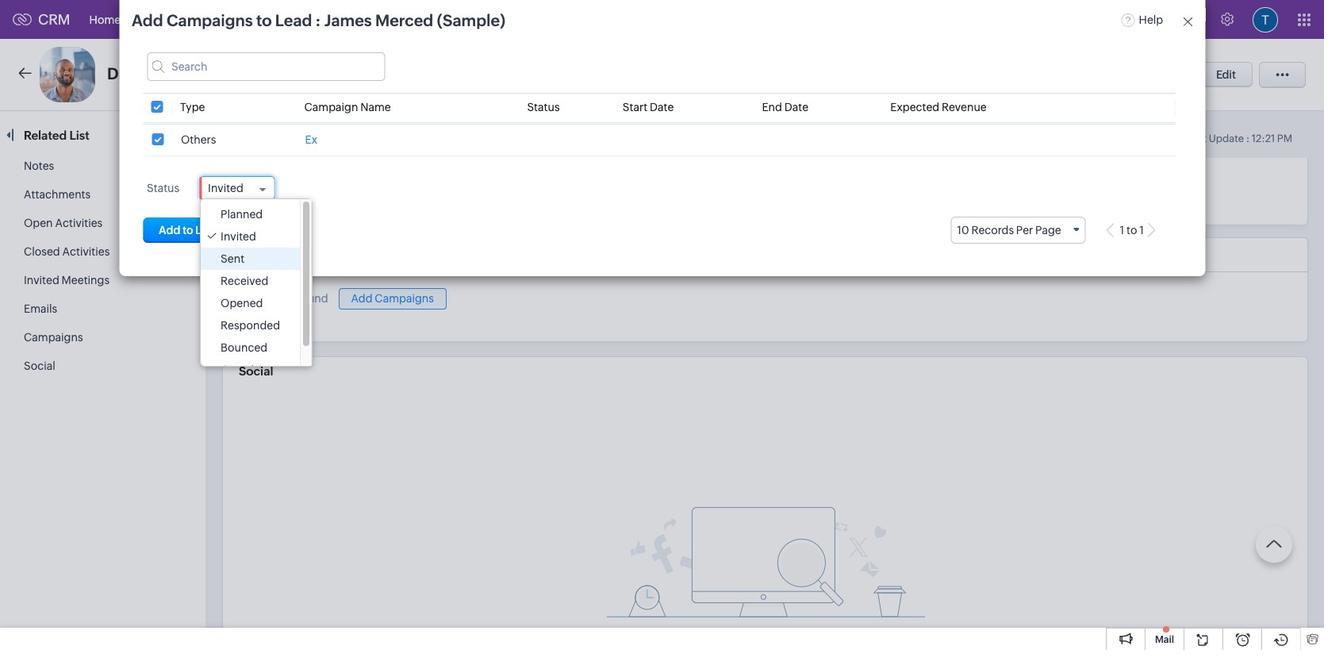 Task type: vqa. For each thing, say whether or not it's contained in the screenshot.
bottommost Add
yes



Task type: describe. For each thing, give the bounding box(es) containing it.
campaign
[[304, 101, 358, 114]]

10 Records Per Page field
[[951, 217, 1086, 244]]

meetings inside 'link'
[[457, 13, 505, 26]]

end
[[762, 101, 783, 114]]

home link
[[77, 0, 133, 38]]

search element
[[1114, 0, 1147, 39]]

add for add campaigns to lead  :  james merced (sample)
[[132, 11, 163, 29]]

add for add campaigns
[[351, 292, 373, 305]]

activities for closed activities
[[62, 245, 110, 258]]

open activities link
[[24, 217, 103, 229]]

no records found
[[239, 292, 328, 305]]

revenue
[[942, 101, 987, 114]]

1 horizontal spatial merced
[[376, 11, 434, 29]]

mail
[[1156, 634, 1175, 645]]

date for end date
[[785, 101, 809, 114]]

update
[[1209, 133, 1245, 144]]

search image
[[1124, 13, 1137, 26]]

deals link
[[337, 0, 390, 38]]

opted out
[[221, 364, 276, 376]]

1 horizontal spatial :
[[1247, 133, 1250, 144]]

related list
[[24, 129, 92, 142]]

campaign name link
[[304, 101, 391, 114]]

0 vertical spatial james
[[324, 11, 372, 29]]

1 vertical spatial status
[[147, 182, 179, 194]]

-
[[318, 68, 321, 82]]

contacts
[[202, 13, 249, 26]]

leads
[[146, 13, 177, 26]]

lead
[[275, 11, 312, 29]]

crm link
[[13, 11, 70, 28]]

home
[[89, 13, 121, 26]]

0 horizontal spatial social
[[24, 360, 55, 372]]

end date link
[[762, 101, 809, 114]]

deals
[[350, 13, 378, 26]]

opened
[[221, 297, 263, 310]]

activities for open activities
[[55, 217, 103, 229]]

0 vertical spatial status
[[527, 101, 560, 114]]

expected revenue
[[891, 101, 987, 114]]

open activities
[[24, 217, 103, 229]]

campaign name
[[304, 101, 391, 114]]

expected
[[891, 101, 940, 114]]

dr. james merced (sample) - kwik kopy printing
[[107, 64, 426, 83]]

1 to 1
[[1120, 224, 1145, 237]]

ex link
[[305, 133, 318, 146]]

dr.
[[107, 64, 130, 83]]

0 horizontal spatial to
[[256, 11, 272, 29]]

last
[[1188, 133, 1207, 144]]

0 horizontal spatial (sample)
[[246, 64, 314, 83]]

1 vertical spatial merced
[[184, 64, 242, 83]]

others
[[181, 133, 216, 146]]

related
[[24, 129, 67, 142]]

sent
[[221, 252, 245, 265]]

start date link
[[623, 101, 674, 114]]

tree containing planned
[[201, 199, 312, 381]]

Search text field
[[147, 52, 385, 81]]

responded
[[221, 319, 280, 332]]

no
[[239, 292, 254, 305]]

received
[[221, 275, 269, 287]]

bounced
[[221, 341, 268, 354]]

start date
[[623, 101, 674, 114]]

notes
[[24, 160, 54, 172]]

type link
[[180, 101, 205, 114]]

printing
[[383, 68, 426, 82]]

name
[[361, 101, 391, 114]]

ex
[[305, 133, 318, 146]]

10 records per page
[[957, 224, 1062, 237]]

edit button
[[1200, 62, 1253, 87]]

records
[[256, 292, 295, 305]]

1 vertical spatial james
[[133, 64, 181, 83]]

opted
[[221, 364, 254, 376]]

attachments
[[24, 188, 91, 201]]

accounts link
[[262, 0, 337, 38]]

help
[[1140, 13, 1164, 26]]

invited meetings link
[[24, 274, 110, 287]]

0 vertical spatial (sample)
[[437, 11, 506, 29]]

page
[[1036, 224, 1062, 237]]

1 1 from the left
[[1120, 224, 1125, 237]]

0 vertical spatial :
[[316, 11, 321, 29]]

campaigns link
[[24, 331, 83, 344]]



Task type: locate. For each thing, give the bounding box(es) containing it.
add campaigns
[[351, 292, 434, 305]]

0 horizontal spatial :
[[316, 11, 321, 29]]

0 horizontal spatial 1
[[1120, 224, 1125, 237]]

help link
[[1122, 13, 1164, 26]]

closed activities
[[24, 245, 110, 258]]

planned
[[221, 208, 263, 221]]

(sample) left the "-"
[[246, 64, 314, 83]]

tasks
[[403, 13, 431, 26]]

0 vertical spatial meetings
[[457, 13, 505, 26]]

status link
[[527, 101, 560, 114]]

meetings
[[457, 13, 505, 26], [62, 274, 110, 287]]

1 vertical spatial :
[[1247, 133, 1250, 144]]

:
[[316, 11, 321, 29], [1247, 133, 1250, 144]]

leads link
[[133, 0, 189, 38]]

edit
[[1217, 68, 1237, 81]]

add campaigns to lead  :  james merced (sample)
[[132, 11, 506, 29]]

0 horizontal spatial status
[[147, 182, 179, 194]]

0 vertical spatial activities
[[55, 217, 103, 229]]

2 1 from the left
[[1140, 224, 1145, 237]]

date for start date
[[650, 101, 674, 114]]

activities up closed activities link
[[55, 217, 103, 229]]

1 horizontal spatial add
[[351, 292, 373, 305]]

activities
[[55, 217, 103, 229], [62, 245, 110, 258]]

0 vertical spatial merced
[[376, 11, 434, 29]]

contacts link
[[189, 0, 262, 38]]

invited up planned
[[208, 182, 244, 194]]

0 vertical spatial add
[[132, 11, 163, 29]]

activities up invited meetings link
[[62, 245, 110, 258]]

james right dr.
[[133, 64, 181, 83]]

add inside add campaigns link
[[351, 292, 373, 305]]

expected revenue link
[[891, 101, 987, 114]]

status
[[527, 101, 560, 114], [147, 182, 179, 194]]

pm
[[1278, 133, 1293, 144]]

last update : 12:21 pm
[[1188, 133, 1293, 144]]

social down bounced
[[239, 364, 273, 378]]

type
[[180, 101, 205, 114]]

james right the accounts
[[324, 11, 372, 29]]

invited inside field
[[208, 182, 244, 194]]

accounts
[[275, 13, 324, 26]]

0 horizontal spatial date
[[650, 101, 674, 114]]

0 horizontal spatial meetings
[[62, 274, 110, 287]]

calendar image
[[1157, 13, 1170, 26]]

merced up 'type'
[[184, 64, 242, 83]]

invited down the closed
[[24, 274, 59, 287]]

list
[[69, 129, 89, 142]]

0 horizontal spatial add
[[132, 11, 163, 29]]

out
[[256, 364, 276, 376]]

1 horizontal spatial 1
[[1140, 224, 1145, 237]]

None button
[[143, 218, 237, 243]]

date right end
[[785, 101, 809, 114]]

merced
[[376, 11, 434, 29], [184, 64, 242, 83]]

0 vertical spatial invited
[[208, 182, 244, 194]]

(sample) right tasks
[[437, 11, 506, 29]]

meetings link
[[444, 0, 517, 38]]

2 date from the left
[[785, 101, 809, 114]]

social down campaigns link
[[24, 360, 55, 372]]

1 horizontal spatial (sample)
[[437, 11, 506, 29]]

1 horizontal spatial james
[[324, 11, 372, 29]]

social link
[[24, 360, 55, 372]]

closed activities link
[[24, 245, 110, 258]]

start
[[623, 101, 648, 114]]

campaigns
[[167, 11, 253, 29], [239, 248, 304, 262], [375, 292, 434, 305], [24, 331, 83, 344]]

tasks link
[[390, 0, 444, 38]]

: left 12:21
[[1247, 133, 1250, 144]]

1 vertical spatial (sample)
[[246, 64, 314, 83]]

end date
[[762, 101, 809, 114]]

2 vertical spatial invited
[[24, 274, 59, 287]]

to
[[256, 11, 272, 29], [1127, 224, 1138, 237]]

1 vertical spatial meetings
[[62, 274, 110, 287]]

: right lead at top left
[[316, 11, 321, 29]]

meetings down closed activities
[[62, 274, 110, 287]]

1 horizontal spatial status
[[527, 101, 560, 114]]

date
[[650, 101, 674, 114], [785, 101, 809, 114]]

1 vertical spatial to
[[1127, 224, 1138, 237]]

1 horizontal spatial to
[[1127, 224, 1138, 237]]

add right found
[[351, 292, 373, 305]]

notes link
[[24, 160, 54, 172]]

crm
[[38, 11, 70, 28]]

1 horizontal spatial social
[[239, 364, 273, 378]]

james
[[324, 11, 372, 29], [133, 64, 181, 83]]

emails link
[[24, 302, 57, 315]]

social
[[24, 360, 55, 372], [239, 364, 273, 378]]

date right start
[[650, 101, 674, 114]]

merced up printing
[[376, 11, 434, 29]]

per
[[1017, 224, 1034, 237]]

1 vertical spatial activities
[[62, 245, 110, 258]]

1 horizontal spatial date
[[785, 101, 809, 114]]

invited
[[208, 182, 244, 194], [221, 230, 256, 243], [24, 274, 59, 287]]

invited down planned
[[221, 230, 256, 243]]

meetings right tasks
[[457, 13, 505, 26]]

kopy
[[352, 68, 380, 82]]

invited meetings
[[24, 274, 110, 287]]

12:21
[[1252, 133, 1276, 144]]

1 date from the left
[[650, 101, 674, 114]]

attachments link
[[24, 188, 91, 201]]

emails
[[24, 302, 57, 315]]

(sample)
[[437, 11, 506, 29], [246, 64, 314, 83]]

add right home at top
[[132, 11, 163, 29]]

open
[[24, 217, 53, 229]]

closed
[[24, 245, 60, 258]]

1 vertical spatial add
[[351, 292, 373, 305]]

found
[[298, 292, 328, 305]]

0 horizontal spatial merced
[[184, 64, 242, 83]]

0 horizontal spatial james
[[133, 64, 181, 83]]

0 vertical spatial to
[[256, 11, 272, 29]]

add campaigns link
[[339, 288, 447, 309]]

Invited field
[[200, 177, 275, 199]]

tree
[[201, 199, 312, 381]]

kwik
[[324, 68, 350, 82]]

1
[[1120, 224, 1125, 237], [1140, 224, 1145, 237]]

1 horizontal spatial meetings
[[457, 13, 505, 26]]

1 vertical spatial invited
[[221, 230, 256, 243]]

add
[[132, 11, 163, 29], [351, 292, 373, 305]]

10 records
[[957, 224, 1014, 237]]



